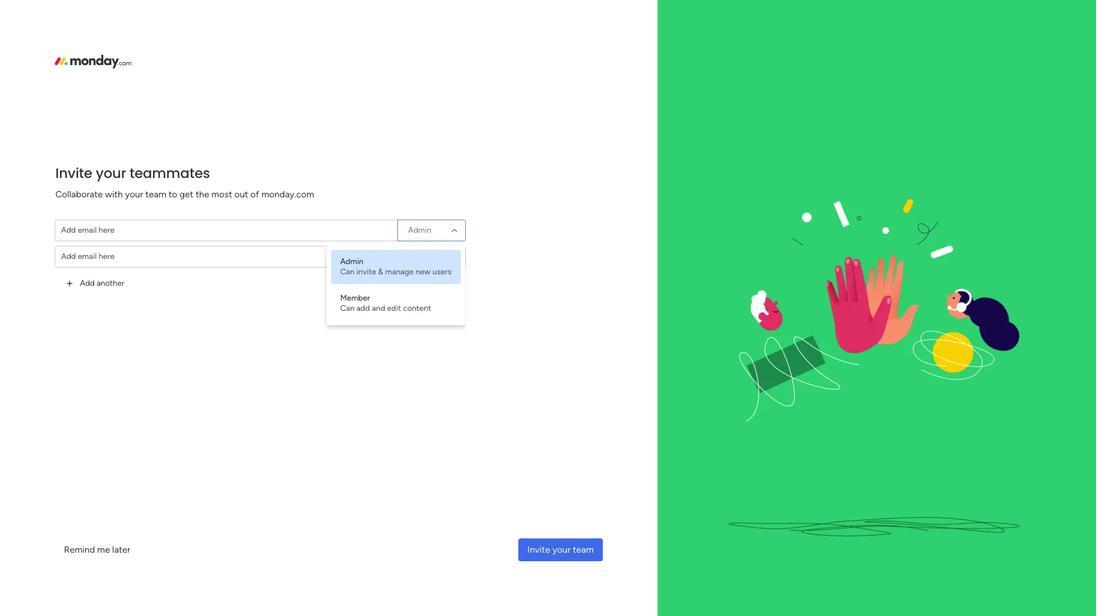 Task type: locate. For each thing, give the bounding box(es) containing it.
1 vertical spatial add email here email field
[[55, 246, 397, 268]]

invite inside button
[[528, 545, 550, 556]]

0 vertical spatial add email here email field
[[55, 220, 397, 241]]

and
[[372, 303, 385, 313], [946, 512, 959, 522]]

can for can add and edit content
[[340, 303, 355, 313]]

monday.com
[[261, 189, 314, 200]]

can down member
[[340, 303, 355, 313]]

with inside invite your teammates dialog
[[105, 189, 123, 200]]

your for invite your teammates
[[96, 164, 126, 182]]

1 vertical spatial with
[[1017, 336, 1035, 346]]

1 horizontal spatial team
[[573, 545, 594, 556]]

workflow
[[933, 336, 970, 346]]

1 vertical spatial invite
[[528, 545, 550, 556]]

can right the 0
[[340, 267, 355, 277]]

0 vertical spatial get
[[180, 189, 193, 200]]

0 horizontal spatial and
[[372, 303, 385, 313]]

1 vertical spatial get
[[961, 512, 973, 522]]

0 horizontal spatial to
[[93, 166, 101, 176]]

and right learn
[[946, 512, 959, 522]]

invite for invite your team
[[528, 545, 550, 556]]

content
[[403, 303, 431, 313]]

1 horizontal spatial get
[[961, 512, 973, 522]]

admin
[[408, 225, 431, 235], [408, 252, 431, 261], [340, 257, 363, 266]]

add email here email field down the most
[[55, 220, 397, 241]]

2 add email here email field from the top
[[55, 246, 397, 268]]

to down "teammates"
[[169, 189, 177, 200]]

add another
[[80, 278, 124, 288]]

0 vertical spatial invite
[[55, 164, 92, 182]]

with right minutes
[[1017, 336, 1035, 346]]

0 vertical spatial can
[[340, 267, 355, 277]]

0 vertical spatial to
[[93, 166, 101, 176]]

1 horizontal spatial with
[[1017, 336, 1035, 346]]

templates image image
[[890, 247, 1040, 325]]

later
[[112, 545, 130, 556]]

add email here email field down public board image
[[55, 246, 397, 268]]

support
[[975, 512, 1003, 522]]

remind me later
[[64, 545, 130, 556]]

1 horizontal spatial invite
[[528, 545, 550, 556]]

0 horizontal spatial with
[[105, 189, 123, 200]]

can inside admin can invite & manage new users
[[340, 267, 355, 277]]

get inside help center element
[[961, 512, 973, 522]]

templates inside boost your workflow in minutes with ready-made templates
[[938, 349, 979, 360]]

add
[[357, 303, 370, 313]]

learn and get support
[[924, 512, 1003, 522]]

1 vertical spatial can
[[340, 303, 355, 313]]

join
[[20, 166, 35, 176]]

collaborate
[[55, 189, 103, 200]]

out
[[234, 189, 248, 200]]

your inside button
[[553, 545, 571, 556]]

2 can from the top
[[340, 303, 355, 313]]

to
[[93, 166, 101, 176], [169, 189, 177, 200]]

workspace
[[52, 166, 91, 176]]

users
[[433, 267, 452, 277]]

explore templates button
[[886, 369, 1044, 392]]

to left the create
[[93, 166, 101, 176]]

this
[[37, 166, 50, 176]]

admin inside admin can invite & manage new users
[[340, 257, 363, 266]]

1 vertical spatial team
[[573, 545, 594, 556]]

learn
[[924, 512, 944, 522]]

remind me later button
[[55, 539, 140, 562]]

my
[[25, 58, 36, 68]]

templates right explore
[[961, 374, 1002, 385]]

boost
[[886, 336, 910, 346]]

your inside boost your workflow in minutes with ready-made templates
[[912, 336, 931, 346]]

project
[[242, 209, 272, 220]]

1 vertical spatial to
[[169, 189, 177, 200]]

can inside member can add and edit content
[[340, 303, 355, 313]]

me
[[97, 545, 110, 556]]

your
[[96, 164, 126, 182], [125, 189, 143, 200], [912, 336, 931, 346], [553, 545, 571, 556]]

1 horizontal spatial and
[[946, 512, 959, 522]]

can
[[340, 267, 355, 277], [340, 303, 355, 313]]

with down the create
[[105, 189, 123, 200]]

1 can from the top
[[340, 267, 355, 277]]

get left support
[[961, 512, 973, 522]]

0 horizontal spatial get
[[180, 189, 193, 200]]

edit
[[387, 303, 401, 313]]

1 vertical spatial templates
[[961, 374, 1002, 385]]

1 vertical spatial and
[[946, 512, 959, 522]]

team
[[146, 189, 166, 200], [573, 545, 594, 556]]

my work
[[25, 58, 55, 68]]

0 vertical spatial with
[[105, 189, 123, 200]]

add another button
[[55, 272, 133, 295]]

1 horizontal spatial to
[[169, 189, 177, 200]]

get left the in the left top of the page
[[180, 189, 193, 200]]

invite your teammates dialog
[[0, 0, 1096, 617]]

teammates
[[130, 164, 210, 182]]

get
[[180, 189, 193, 200], [961, 512, 973, 522]]

0 vertical spatial templates
[[938, 349, 979, 360]]

&
[[378, 267, 383, 277]]

0 vertical spatial and
[[372, 303, 385, 313]]

your for boost your workflow in minutes with ready-made templates
[[912, 336, 931, 346]]

and right add
[[372, 303, 385, 313]]

invite
[[55, 164, 92, 182], [528, 545, 550, 556]]

member
[[340, 293, 370, 303]]

with
[[105, 189, 123, 200], [1017, 336, 1035, 346]]

0 horizontal spatial invite
[[55, 164, 92, 182]]

get inside invite your teammates dialog
[[180, 189, 193, 200]]

templates down workflow
[[938, 349, 979, 360]]

0 vertical spatial team
[[146, 189, 166, 200]]

templates
[[938, 349, 979, 360], [961, 374, 1002, 385]]

Add email here email field
[[55, 220, 397, 241], [55, 246, 397, 268]]

with inside boost your workflow in minutes with ready-made templates
[[1017, 336, 1035, 346]]

and inside help center element
[[946, 512, 959, 522]]



Task type: describe. For each thing, give the bounding box(es) containing it.
public board image
[[225, 208, 238, 221]]

to inside join this workspace to create content.
[[93, 166, 101, 176]]

templates inside explore templates button
[[961, 374, 1002, 385]]

of
[[251, 189, 259, 200]]

collaborate with your team to get the most out of monday.com
[[55, 189, 314, 200]]

and inside member can add and edit content
[[372, 303, 385, 313]]

boost your workflow in minutes with ready-made templates
[[886, 336, 1035, 360]]

0
[[330, 274, 336, 283]]

work
[[38, 58, 55, 68]]

invite for invite your teammates
[[55, 164, 92, 182]]

can for can invite & manage new users
[[340, 267, 355, 277]]

invite
[[357, 267, 376, 277]]

minutes
[[982, 336, 1015, 346]]

project management link
[[220, 116, 380, 244]]

in
[[973, 336, 980, 346]]

management
[[274, 209, 330, 220]]

create
[[103, 166, 125, 176]]

member can add and edit content
[[340, 293, 431, 313]]

1 add email here email field from the top
[[55, 220, 397, 241]]

manage
[[385, 267, 414, 277]]

to inside invite your teammates dialog
[[169, 189, 177, 200]]

0 horizontal spatial team
[[146, 189, 166, 200]]

the
[[196, 189, 209, 200]]

invite your team image
[[667, 0, 1088, 617]]

most
[[211, 189, 232, 200]]

my work button
[[7, 54, 123, 72]]

another
[[97, 278, 124, 288]]

project management
[[242, 209, 330, 220]]

invite your team button
[[518, 539, 603, 562]]

logo image
[[55, 55, 131, 69]]

workspaces navigation
[[8, 111, 111, 129]]

admin can invite & manage new users
[[340, 257, 452, 277]]

add
[[80, 278, 95, 288]]

help center element
[[879, 488, 1051, 533]]

explore templates
[[928, 374, 1002, 385]]

explore
[[928, 374, 959, 385]]

remind
[[64, 545, 95, 556]]

ready-
[[886, 349, 913, 360]]

join this workspace to create content.
[[20, 166, 125, 188]]

invite your teammates
[[55, 164, 210, 182]]

content.
[[58, 178, 88, 188]]

your for invite your team
[[553, 545, 571, 556]]

new
[[416, 267, 431, 277]]

team inside invite your team button
[[573, 545, 594, 556]]

made
[[913, 349, 936, 360]]

invite your team
[[528, 545, 594, 556]]



Task type: vqa. For each thing, say whether or not it's contained in the screenshot.
See plans button
no



